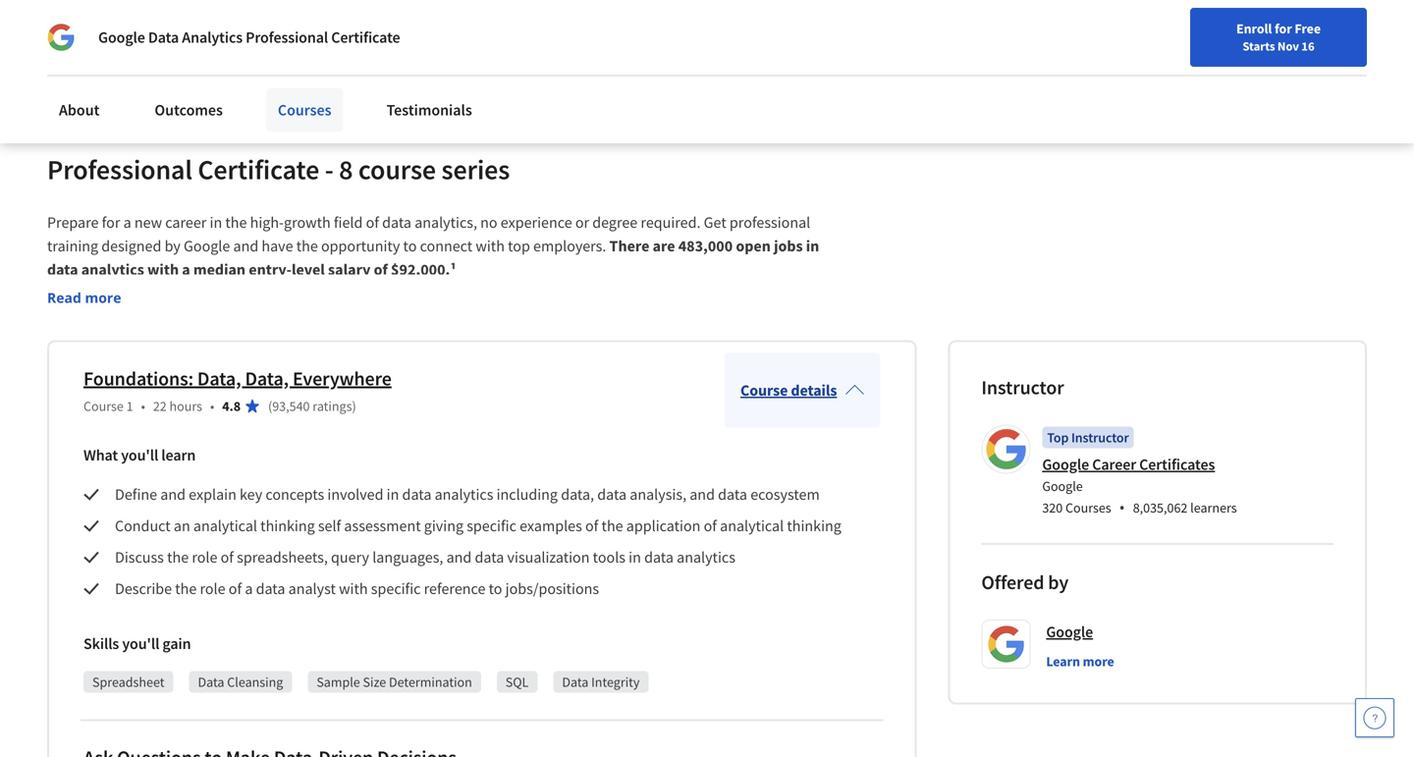 Task type: locate. For each thing, give the bounding box(es) containing it.
for up nov
[[1275, 20, 1292, 37]]

2 horizontal spatial data
[[562, 673, 589, 691]]

examples
[[520, 516, 582, 536]]

more inside button
[[1083, 653, 1115, 670]]

integrity
[[591, 673, 640, 691]]

0 vertical spatial to
[[403, 236, 417, 256]]

1 horizontal spatial specific
[[467, 516, 517, 536]]

role down explain
[[192, 548, 218, 567]]

including
[[497, 485, 558, 504]]

experience
[[501, 213, 572, 232]]

data left integrity
[[562, 673, 589, 691]]

discuss the role of spreadsheets, query languages, and data visualization tools in data analytics
[[115, 548, 736, 567]]

professional
[[246, 28, 328, 47], [47, 152, 192, 187]]

jobs/positions
[[506, 579, 599, 599]]

analysis,
[[630, 485, 687, 504]]

2 horizontal spatial a
[[245, 579, 253, 599]]

• right the 1
[[141, 397, 145, 415]]

• left "4.8"
[[210, 397, 214, 415]]

course left the 1
[[84, 397, 124, 415]]

0 horizontal spatial courses
[[278, 100, 332, 120]]

0 vertical spatial instructor
[[982, 375, 1064, 400]]

1 vertical spatial with
[[147, 260, 179, 279]]

more inside button
[[85, 288, 121, 307]]

offered
[[982, 570, 1045, 595]]

data,
[[561, 485, 594, 504]]

1 horizontal spatial analytical
[[720, 516, 784, 536]]

more right read
[[85, 288, 121, 307]]

visualization
[[507, 548, 590, 567]]

you'll for learn
[[121, 445, 158, 465]]

data inside prepare for a new career in the high-growth field of data analytics, no experience or degree required. get professional training designed by google and have the opportunity to connect with top employers.
[[382, 213, 412, 232]]

application
[[627, 516, 701, 536]]

0 horizontal spatial specific
[[371, 579, 421, 599]]

enroll for free starts nov 16
[[1237, 20, 1321, 54]]

1 analytical from the left
[[193, 516, 257, 536]]

0 horizontal spatial more
[[85, 288, 121, 307]]

1 horizontal spatial for
[[1275, 20, 1292, 37]]

2 analytical from the left
[[720, 516, 784, 536]]

1 horizontal spatial data
[[198, 673, 224, 691]]

22
[[153, 397, 167, 415]]

google up median
[[184, 236, 230, 256]]

0 horizontal spatial analytical
[[193, 516, 257, 536]]

1
[[126, 397, 133, 415]]

1 vertical spatial courses
[[1066, 499, 1112, 517]]

with down query
[[339, 579, 368, 599]]

everywhere
[[293, 366, 392, 391]]

specific
[[467, 516, 517, 536], [371, 579, 421, 599]]

8,035,062
[[1133, 499, 1188, 517]]

assessment
[[344, 516, 421, 536]]

data up giving
[[402, 485, 432, 504]]

0 horizontal spatial •
[[141, 397, 145, 415]]

analytical down explain
[[193, 516, 257, 536]]

a down spreadsheets,
[[245, 579, 253, 599]]

0 horizontal spatial with
[[147, 260, 179, 279]]

free
[[1295, 20, 1321, 37]]

determination
[[389, 673, 472, 691]]

1 horizontal spatial thinking
[[787, 516, 842, 536]]

data right data,
[[598, 485, 627, 504]]

with
[[476, 236, 505, 256], [147, 260, 179, 279], [339, 579, 368, 599]]

2 thinking from the left
[[787, 516, 842, 536]]

ratings
[[313, 397, 352, 415]]

courses up -
[[278, 100, 332, 120]]

describe the role of a data analyst with specific reference to jobs/positions
[[115, 579, 599, 599]]

giving
[[424, 516, 464, 536]]

1 vertical spatial specific
[[371, 579, 421, 599]]

1 horizontal spatial with
[[339, 579, 368, 599]]

483,000
[[679, 236, 733, 256]]

entry-
[[249, 260, 292, 279]]

1 horizontal spatial professional
[[246, 28, 328, 47]]

4.8
[[222, 397, 241, 415]]

2 horizontal spatial •
[[1120, 497, 1125, 518]]

0 vertical spatial you'll
[[121, 445, 158, 465]]

course for course 1 • 22 hours •
[[84, 397, 124, 415]]

courses inside 'top instructor google career certificates google 320 courses • 8,035,062 learners'
[[1066, 499, 1112, 517]]

of inside there are 483,000 open jobs in data analytics with a median entry-level salary of $92,000.¹
[[374, 260, 388, 279]]

0 horizontal spatial to
[[403, 236, 417, 256]]

about
[[59, 100, 100, 120]]

0 horizontal spatial analytics
[[81, 260, 144, 279]]

course left details in the bottom of the page
[[741, 381, 788, 400]]

for inside enroll for free starts nov 16
[[1275, 20, 1292, 37]]

sql
[[506, 673, 529, 691]]

instructor up career
[[1072, 429, 1129, 446]]

certificate left review
[[331, 28, 400, 47]]

1 vertical spatial more
[[1083, 653, 1115, 670]]

0 vertical spatial specific
[[467, 516, 517, 536]]

there
[[610, 236, 650, 256]]

data inside there are 483,000 open jobs in data analytics with a median entry-level salary of $92,000.¹
[[47, 260, 78, 279]]

share it on social media and in your performance review
[[81, 30, 448, 50]]

to up "$92,000.¹"
[[403, 236, 417, 256]]

data right the it on the top left of the page
[[148, 28, 179, 47]]

1 vertical spatial a
[[182, 260, 190, 279]]

1 vertical spatial for
[[102, 213, 120, 232]]

size
[[363, 673, 386, 691]]

you'll left gain
[[122, 634, 159, 654]]

of
[[366, 213, 379, 232], [374, 260, 388, 279], [585, 516, 599, 536], [704, 516, 717, 536], [221, 548, 234, 567], [229, 579, 242, 599]]

-
[[325, 152, 334, 187]]

data left cleansing
[[198, 673, 224, 691]]

0 vertical spatial with
[[476, 236, 505, 256]]

course for course details
[[741, 381, 788, 400]]

• left 8,035,062 at the right bottom of page
[[1120, 497, 1125, 518]]

1 vertical spatial analytics
[[435, 485, 494, 504]]

None search field
[[280, 12, 604, 52]]

0 horizontal spatial instructor
[[982, 375, 1064, 400]]

data, up "("
[[245, 366, 289, 391]]

a
[[123, 213, 131, 232], [182, 260, 190, 279], [245, 579, 253, 599]]

with down designed
[[147, 260, 179, 279]]

instructor inside 'top instructor google career certificates google 320 courses • 8,035,062 learners'
[[1072, 429, 1129, 446]]

0 horizontal spatial thinking
[[260, 516, 315, 536]]

professional up new
[[47, 152, 192, 187]]

for inside prepare for a new career in the high-growth field of data analytics, no experience or degree required. get professional training designed by google and have the opportunity to connect with top employers.
[[102, 213, 120, 232]]

review
[[405, 30, 448, 50]]

and up the an
[[160, 485, 186, 504]]

analytics,
[[415, 213, 477, 232]]

analytical down 'ecosystem'
[[720, 516, 784, 536]]

explain
[[189, 485, 237, 504]]

0 vertical spatial for
[[1275, 20, 1292, 37]]

0 vertical spatial a
[[123, 213, 131, 232]]

more
[[85, 288, 121, 307], [1083, 653, 1115, 670]]

0 horizontal spatial for
[[102, 213, 120, 232]]

1 horizontal spatial instructor
[[1072, 429, 1129, 446]]

you'll
[[121, 445, 158, 465], [122, 634, 159, 654]]

0 horizontal spatial by
[[165, 236, 181, 256]]

coursera career certificate image
[[996, 0, 1323, 109]]

2 vertical spatial a
[[245, 579, 253, 599]]

0 horizontal spatial professional
[[47, 152, 192, 187]]

role
[[192, 548, 218, 567], [200, 579, 226, 599]]

the up tools
[[602, 516, 623, 536]]

1 horizontal spatial course
[[741, 381, 788, 400]]

1 thinking from the left
[[260, 516, 315, 536]]

1 horizontal spatial more
[[1083, 653, 1115, 670]]

the
[[225, 213, 247, 232], [296, 236, 318, 256], [602, 516, 623, 536], [167, 548, 189, 567], [175, 579, 197, 599]]

data, up "4.8"
[[197, 366, 241, 391]]

in right jobs
[[806, 236, 820, 256]]

your
[[284, 30, 314, 50]]

1 vertical spatial you'll
[[122, 634, 159, 654]]

skills you'll gain
[[84, 634, 191, 654]]

and left have
[[233, 236, 259, 256]]

course inside 'course details' dropdown button
[[741, 381, 788, 400]]

of left spreadsheets,
[[221, 548, 234, 567]]

1 vertical spatial instructor
[[1072, 429, 1129, 446]]

in right 'career'
[[210, 213, 222, 232]]

tools
[[593, 548, 626, 567]]

for up designed
[[102, 213, 120, 232]]

analytics down application
[[677, 548, 736, 567]]

foundations: data, data, everywhere link
[[84, 366, 392, 391]]

role right describe
[[200, 579, 226, 599]]

enroll
[[1237, 20, 1272, 37]]

data down training
[[47, 260, 78, 279]]

a left median
[[182, 260, 190, 279]]

specific down the "define and explain key concepts involved in data analytics including data, data analysis, and data ecosystem"
[[467, 516, 517, 536]]

1 vertical spatial professional
[[47, 152, 192, 187]]

more right learn
[[1083, 653, 1115, 670]]

of right application
[[704, 516, 717, 536]]

2 horizontal spatial with
[[476, 236, 505, 256]]

1 horizontal spatial a
[[182, 260, 190, 279]]

by right offered in the right of the page
[[1048, 570, 1069, 595]]

specific down "languages,"
[[371, 579, 421, 599]]

conduct
[[115, 516, 171, 536]]

course
[[741, 381, 788, 400], [84, 397, 124, 415]]

ecosystem
[[751, 485, 820, 504]]

analyst
[[288, 579, 336, 599]]

data
[[148, 28, 179, 47], [198, 673, 224, 691], [562, 673, 589, 691]]

analytics up conduct an analytical thinking self assessment giving specific examples of the application of analytical thinking
[[435, 485, 494, 504]]

media
[[195, 30, 237, 50]]

an
[[174, 516, 190, 536]]

0 horizontal spatial a
[[123, 213, 131, 232]]

instructor up "top"
[[982, 375, 1064, 400]]

0 horizontal spatial data,
[[197, 366, 241, 391]]

0 vertical spatial analytics
[[81, 260, 144, 279]]

analytics down designed
[[81, 260, 144, 279]]

field
[[334, 213, 363, 232]]

menu item
[[1039, 20, 1166, 84]]

1 vertical spatial certificate
[[198, 152, 319, 187]]

nov
[[1278, 38, 1300, 54]]

more for read more
[[85, 288, 121, 307]]

outcomes
[[155, 100, 223, 120]]

•
[[141, 397, 145, 415], [210, 397, 214, 415], [1120, 497, 1125, 518]]

to right reference
[[489, 579, 502, 599]]

0 horizontal spatial certificate
[[198, 152, 319, 187]]

2 vertical spatial analytics
[[677, 548, 736, 567]]

professional
[[730, 213, 811, 232]]

certificate up the high-
[[198, 152, 319, 187]]

of inside prepare for a new career in the high-growth field of data analytics, no experience or degree required. get professional training designed by google and have the opportunity to connect with top employers.
[[366, 213, 379, 232]]

a left new
[[123, 213, 131, 232]]

by down 'career'
[[165, 236, 181, 256]]

of right field
[[366, 213, 379, 232]]

google up learn
[[1047, 622, 1093, 642]]

0 vertical spatial by
[[165, 236, 181, 256]]

0 vertical spatial more
[[85, 288, 121, 307]]

involved
[[328, 485, 384, 504]]

thinking down 'ecosystem'
[[787, 516, 842, 536]]

1 vertical spatial to
[[489, 579, 502, 599]]

0 vertical spatial role
[[192, 548, 218, 567]]

2 horizontal spatial analytics
[[677, 548, 736, 567]]

you'll left learn
[[121, 445, 158, 465]]

course 1 • 22 hours •
[[84, 397, 214, 415]]

the down growth
[[296, 236, 318, 256]]

1 horizontal spatial certificate
[[331, 28, 400, 47]]

1 horizontal spatial courses
[[1066, 499, 1112, 517]]

thinking up spreadsheets,
[[260, 516, 315, 536]]

thinking
[[260, 516, 315, 536], [787, 516, 842, 536]]

1 horizontal spatial to
[[489, 579, 502, 599]]

read more button
[[47, 287, 121, 308]]

data up opportunity
[[382, 213, 412, 232]]

hours
[[169, 397, 202, 415]]

of down spreadsheets,
[[229, 579, 242, 599]]

0 horizontal spatial course
[[84, 397, 124, 415]]

to
[[403, 236, 417, 256], [489, 579, 502, 599]]

professional right media
[[246, 28, 328, 47]]

2 data, from the left
[[245, 366, 289, 391]]

data down conduct an analytical thinking self assessment giving specific examples of the application of analytical thinking
[[475, 548, 504, 567]]

google career certificates link
[[1043, 455, 1215, 474]]

you'll for gain
[[122, 634, 159, 654]]

career
[[1093, 455, 1137, 474]]

1 horizontal spatial •
[[210, 397, 214, 415]]

courses right 320
[[1066, 499, 1112, 517]]

for for enroll
[[1275, 20, 1292, 37]]

1 vertical spatial role
[[200, 579, 226, 599]]

of down opportunity
[[374, 260, 388, 279]]

0 vertical spatial professional
[[246, 28, 328, 47]]

new
[[134, 213, 162, 232]]

1 horizontal spatial data,
[[245, 366, 289, 391]]

with down no
[[476, 236, 505, 256]]

8
[[339, 152, 353, 187]]

1 horizontal spatial analytics
[[435, 485, 494, 504]]

1 horizontal spatial by
[[1048, 570, 1069, 595]]

skills
[[84, 634, 119, 654]]



Task type: describe. For each thing, give the bounding box(es) containing it.
are
[[653, 236, 675, 256]]

google link
[[1047, 620, 1093, 644]]

discuss
[[115, 548, 164, 567]]

sample size determination
[[317, 673, 472, 691]]

share
[[81, 30, 119, 50]]

what you'll learn
[[84, 445, 196, 465]]

jobs
[[774, 236, 803, 256]]

google career certificates image
[[985, 428, 1028, 471]]

required.
[[641, 213, 701, 232]]

learn more
[[1047, 653, 1115, 670]]

in left your
[[268, 30, 281, 50]]

define
[[115, 485, 157, 504]]

0 horizontal spatial data
[[148, 28, 179, 47]]

by inside prepare for a new career in the high-growth field of data analytics, no experience or degree required. get professional training designed by google and have the opportunity to connect with top employers.
[[165, 236, 181, 256]]

the down the an
[[167, 548, 189, 567]]

320
[[1043, 499, 1063, 517]]

course details button
[[725, 353, 881, 428]]

describe
[[115, 579, 172, 599]]

google up 320
[[1043, 477, 1083, 495]]

course
[[358, 152, 436, 187]]

data left 'ecosystem'
[[718, 485, 748, 504]]

employers.
[[533, 236, 606, 256]]

the left the high-
[[225, 213, 247, 232]]

• inside 'top instructor google career certificates google 320 courses • 8,035,062 learners'
[[1120, 497, 1125, 518]]

and right analysis,
[[690, 485, 715, 504]]

data down spreadsheets,
[[256, 579, 285, 599]]

of down data,
[[585, 516, 599, 536]]

)
[[352, 397, 356, 415]]

growth
[[284, 213, 331, 232]]

or
[[575, 213, 589, 232]]

0 vertical spatial courses
[[278, 100, 332, 120]]

google left social
[[98, 28, 145, 47]]

93,540
[[272, 397, 310, 415]]

learners
[[1191, 499, 1237, 517]]

top
[[508, 236, 530, 256]]

foundations: data, data, everywhere
[[84, 366, 392, 391]]

learn
[[1047, 653, 1081, 670]]

cleansing
[[227, 673, 283, 691]]

$92,000.¹
[[391, 260, 456, 279]]

google inside prepare for a new career in the high-growth field of data analytics, no experience or degree required. get professional training designed by google and have the opportunity to connect with top employers.
[[184, 236, 230, 256]]

concepts
[[266, 485, 324, 504]]

opportunity
[[321, 236, 400, 256]]

analytics inside there are 483,000 open jobs in data analytics with a median entry-level salary of $92,000.¹
[[81, 260, 144, 279]]

what
[[84, 445, 118, 465]]

analytics
[[182, 28, 243, 47]]

(
[[268, 397, 272, 415]]

the right describe
[[175, 579, 197, 599]]

data for data cleansing
[[198, 673, 224, 691]]

google image
[[47, 24, 75, 51]]

no
[[481, 213, 498, 232]]

2 vertical spatial with
[[339, 579, 368, 599]]

with inside there are 483,000 open jobs in data analytics with a median entry-level salary of $92,000.¹
[[147, 260, 179, 279]]

a inside there are 483,000 open jobs in data analytics with a median entry-level salary of $92,000.¹
[[182, 260, 190, 279]]

reference
[[424, 579, 486, 599]]

testimonials
[[387, 100, 472, 120]]

have
[[262, 236, 293, 256]]

starts
[[1243, 38, 1276, 54]]

1 vertical spatial by
[[1048, 570, 1069, 595]]

top instructor google career certificates google 320 courses • 8,035,062 learners
[[1043, 429, 1237, 518]]

conduct an analytical thinking self assessment giving specific examples of the application of analytical thinking
[[115, 516, 842, 536]]

testimonials link
[[375, 88, 484, 132]]

with inside prepare for a new career in the high-growth field of data analytics, no experience or degree required. get professional training designed by google and have the opportunity to connect with top employers.
[[476, 236, 505, 256]]

in inside there are 483,000 open jobs in data analytics with a median entry-level salary of $92,000.¹
[[806, 236, 820, 256]]

read
[[47, 288, 81, 307]]

degree
[[593, 213, 638, 232]]

in up the assessment
[[387, 485, 399, 504]]

social
[[154, 30, 192, 50]]

median
[[193, 260, 246, 279]]

0 vertical spatial certificate
[[331, 28, 400, 47]]

more for learn more
[[1083, 653, 1115, 670]]

show notifications image
[[1186, 25, 1210, 48]]

to inside prepare for a new career in the high-growth field of data analytics, no experience or degree required. get professional training designed by google and have the opportunity to connect with top employers.
[[403, 236, 417, 256]]

help center image
[[1364, 706, 1387, 730]]

in inside prepare for a new career in the high-growth field of data analytics, no experience or degree required. get professional training designed by google and have the opportunity to connect with top employers.
[[210, 213, 222, 232]]

spreadsheets,
[[237, 548, 328, 567]]

in right tools
[[629, 548, 641, 567]]

courses link
[[266, 88, 343, 132]]

salary
[[328, 260, 371, 279]]

role for spreadsheets,
[[192, 548, 218, 567]]

role for a
[[200, 579, 226, 599]]

( 93,540 ratings )
[[268, 397, 356, 415]]

learn
[[161, 445, 196, 465]]

coursera image
[[24, 16, 148, 47]]

outcomes link
[[143, 88, 235, 132]]

it
[[122, 30, 131, 50]]

prepare
[[47, 213, 99, 232]]

top
[[1048, 429, 1069, 446]]

and inside prepare for a new career in the high-growth field of data analytics, no experience or degree required. get professional training designed by google and have the opportunity to connect with top employers.
[[233, 236, 259, 256]]

data down application
[[645, 548, 674, 567]]

there are 483,000 open jobs in data analytics with a median entry-level salary of $92,000.¹
[[47, 236, 823, 279]]

a inside prepare for a new career in the high-growth field of data analytics, no experience or degree required. get professional training designed by google and have the opportunity to connect with top employers.
[[123, 213, 131, 232]]

1 data, from the left
[[197, 366, 241, 391]]

for for prepare
[[102, 213, 120, 232]]

and right media
[[240, 30, 265, 50]]

and up reference
[[447, 548, 472, 567]]

training
[[47, 236, 98, 256]]

learn more button
[[1047, 652, 1115, 671]]

google down "top"
[[1043, 455, 1090, 474]]

sample
[[317, 673, 360, 691]]

offered by
[[982, 570, 1069, 595]]

self
[[318, 516, 341, 536]]

data for data integrity
[[562, 673, 589, 691]]

professional certificate - 8 course series
[[47, 152, 510, 187]]

read more
[[47, 288, 121, 307]]

details
[[791, 381, 837, 400]]

on
[[134, 30, 151, 50]]

performance
[[317, 30, 401, 50]]



Task type: vqa. For each thing, say whether or not it's contained in the screenshot.
leftmost 'AS'
no



